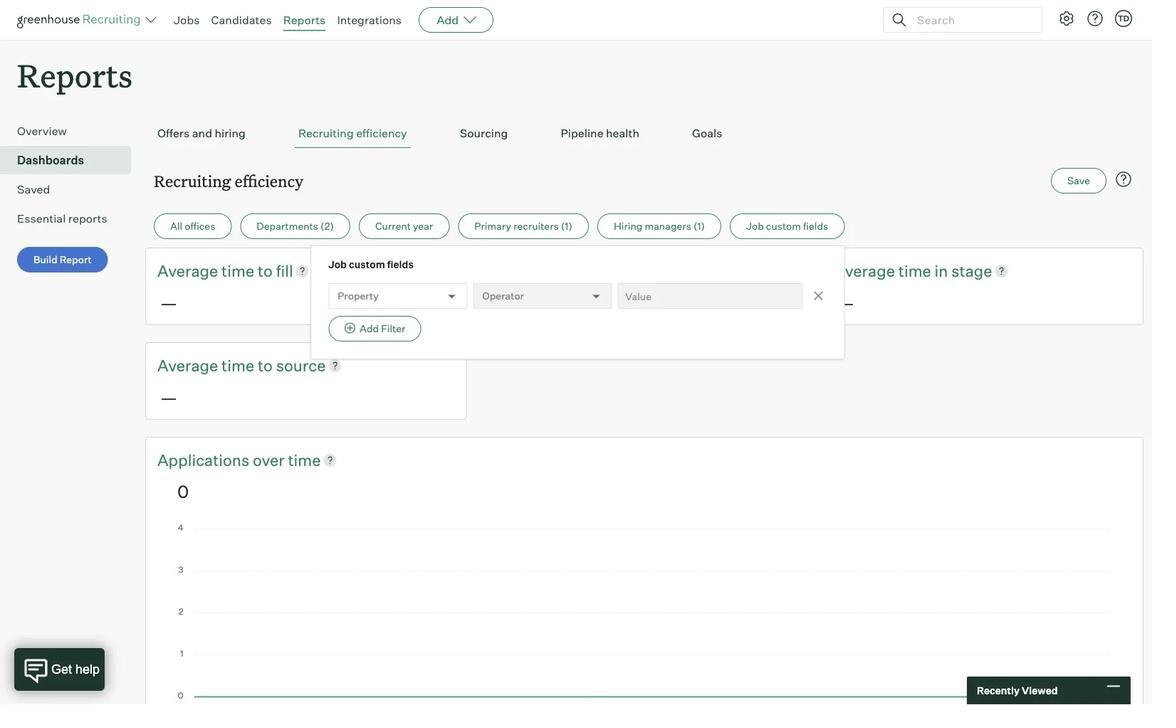Task type: describe. For each thing, give the bounding box(es) containing it.
average time to for source
[[157, 356, 276, 375]]

job custom fields button
[[730, 214, 845, 240]]

save button
[[1052, 168, 1107, 194]]

td button
[[1113, 7, 1136, 30]]

recruiting efficiency inside recruiting efficiency button
[[298, 126, 407, 140]]

average link for fill
[[157, 260, 222, 282]]

essential reports link
[[17, 210, 125, 227]]

hiring
[[215, 126, 246, 140]]

add for add filter
[[360, 323, 379, 335]]

jobs link
[[174, 13, 200, 27]]

dashboards link
[[17, 152, 125, 169]]

time link for fill
[[222, 260, 258, 282]]

filter
[[381, 323, 406, 335]]

to link for fill
[[258, 260, 276, 282]]

average link for stage
[[835, 260, 899, 282]]

and
[[192, 126, 212, 140]]

build report
[[33, 254, 92, 266]]

in
[[935, 261, 949, 281]]

(1) for hiring managers (1)
[[694, 220, 705, 233]]

source link
[[276, 355, 326, 377]]

td
[[1118, 14, 1130, 23]]

departments
[[257, 220, 318, 233]]

current year button
[[359, 214, 450, 240]]

hiring
[[614, 220, 643, 233]]

— for fill
[[160, 292, 177, 314]]

0
[[177, 482, 189, 503]]

reports link
[[283, 13, 326, 27]]

0 horizontal spatial job
[[329, 259, 347, 271]]

offers
[[157, 126, 190, 140]]

dashboards
[[17, 153, 84, 168]]

overview link
[[17, 123, 125, 140]]

faq image
[[1116, 171, 1133, 188]]

jobs
[[174, 13, 200, 27]]

recruiting inside button
[[298, 126, 354, 140]]

stage link
[[952, 260, 993, 282]]

average time to for fill
[[157, 261, 276, 281]]

td button
[[1116, 10, 1133, 27]]

time link for stage
[[899, 260, 935, 282]]

Search text field
[[914, 10, 1029, 30]]

primary recruiters (1) button
[[458, 214, 589, 240]]

in link
[[935, 260, 952, 282]]

hiring managers (1)
[[614, 220, 705, 233]]

Value text field
[[618, 284, 803, 309]]

integrations link
[[337, 13, 402, 27]]

applications over
[[157, 450, 288, 470]]

(2)
[[321, 220, 334, 233]]

0 horizontal spatial fields
[[387, 259, 414, 271]]

add button
[[419, 7, 494, 33]]

add filter
[[360, 323, 406, 335]]

hiring managers (1) button
[[598, 214, 722, 240]]

primary
[[475, 220, 512, 233]]

fields inside "button"
[[804, 220, 829, 233]]

average for source
[[157, 356, 218, 375]]

over
[[253, 450, 285, 470]]

1 vertical spatial efficiency
[[235, 170, 303, 191]]

offers and hiring
[[157, 126, 246, 140]]

primary recruiters (1)
[[475, 220, 573, 233]]

all offices button
[[154, 214, 232, 240]]

average link for source
[[157, 355, 222, 377]]

time link for source
[[222, 355, 258, 377]]

goals button
[[689, 119, 726, 148]]

1 vertical spatial custom
[[349, 259, 385, 271]]

pipeline health
[[561, 126, 640, 140]]

xychart image
[[177, 525, 1112, 706]]

recently viewed
[[977, 685, 1058, 698]]

0 vertical spatial reports
[[283, 13, 326, 27]]

reports
[[68, 212, 107, 226]]

report
[[60, 254, 92, 266]]

saved
[[17, 183, 50, 197]]

efficiency inside button
[[356, 126, 407, 140]]



Task type: vqa. For each thing, say whether or not it's contained in the screenshot.
'Average' associated with stage
yes



Task type: locate. For each thing, give the bounding box(es) containing it.
1 horizontal spatial job
[[747, 220, 764, 233]]

job custom fields
[[747, 220, 829, 233], [329, 259, 414, 271]]

overview
[[17, 124, 67, 138]]

average for stage
[[835, 261, 895, 281]]

all
[[170, 220, 183, 233]]

time link
[[222, 260, 258, 282], [899, 260, 935, 282], [222, 355, 258, 377], [288, 449, 321, 471]]

health
[[606, 126, 640, 140]]

greenhouse recruiting image
[[17, 11, 145, 28]]

1 vertical spatial average time to
[[157, 356, 276, 375]]

source
[[276, 356, 326, 375]]

fields
[[804, 220, 829, 233], [387, 259, 414, 271]]

1 to from the top
[[258, 261, 273, 281]]

essential
[[17, 212, 66, 226]]

0 vertical spatial custom
[[766, 220, 801, 233]]

time link left "source" link
[[222, 355, 258, 377]]

2 (1) from the left
[[694, 220, 705, 233]]

candidates link
[[211, 13, 272, 27]]

job custom fields inside "button"
[[747, 220, 829, 233]]

tab list containing offers and hiring
[[154, 119, 1136, 148]]

applications
[[157, 450, 250, 470]]

1 horizontal spatial reports
[[283, 13, 326, 27]]

to for source
[[258, 356, 273, 375]]

(1)
[[561, 220, 573, 233], [694, 220, 705, 233]]

1 to link from the top
[[258, 260, 276, 282]]

average time in
[[835, 261, 952, 281]]

1 vertical spatial add
[[360, 323, 379, 335]]

1 horizontal spatial custom
[[766, 220, 801, 233]]

1 vertical spatial reports
[[17, 54, 133, 96]]

integrations
[[337, 13, 402, 27]]

recruiting efficiency
[[298, 126, 407, 140], [154, 170, 303, 191]]

property
[[338, 290, 379, 303]]

1 vertical spatial job custom fields
[[329, 259, 414, 271]]

time
[[222, 261, 254, 281], [899, 261, 932, 281], [222, 356, 254, 375], [288, 450, 321, 470]]

0 vertical spatial recruiting
[[298, 126, 354, 140]]

over link
[[253, 449, 288, 471]]

0 vertical spatial to
[[258, 261, 273, 281]]

to link
[[258, 260, 276, 282], [258, 355, 276, 377]]

1 vertical spatial fields
[[387, 259, 414, 271]]

average
[[157, 261, 218, 281], [835, 261, 895, 281], [157, 356, 218, 375]]

save
[[1068, 175, 1091, 187]]

1 vertical spatial to
[[258, 356, 273, 375]]

1 (1) from the left
[[561, 220, 573, 233]]

time for fill
[[222, 261, 254, 281]]

1 horizontal spatial recruiting
[[298, 126, 354, 140]]

0 vertical spatial efficiency
[[356, 126, 407, 140]]

1 horizontal spatial job custom fields
[[747, 220, 829, 233]]

tab list
[[154, 119, 1136, 148]]

— for stage
[[838, 292, 855, 314]]

0 vertical spatial to link
[[258, 260, 276, 282]]

time left the "source"
[[222, 356, 254, 375]]

add for add
[[437, 13, 459, 27]]

0 horizontal spatial reports
[[17, 54, 133, 96]]

average link
[[157, 260, 222, 282], [835, 260, 899, 282], [157, 355, 222, 377]]

time for stage
[[899, 261, 932, 281]]

—
[[160, 292, 177, 314], [499, 292, 516, 314], [838, 292, 855, 314], [160, 387, 177, 408]]

sourcing button
[[456, 119, 512, 148]]

current
[[375, 220, 411, 233]]

essential reports
[[17, 212, 107, 226]]

reports
[[283, 13, 326, 27], [17, 54, 133, 96]]

1 vertical spatial recruiting
[[154, 170, 231, 191]]

average for fill
[[157, 261, 218, 281]]

0 horizontal spatial custom
[[349, 259, 385, 271]]

time for source
[[222, 356, 254, 375]]

applications link
[[157, 449, 253, 471]]

1 horizontal spatial add
[[437, 13, 459, 27]]

0 horizontal spatial (1)
[[561, 220, 573, 233]]

add inside popup button
[[437, 13, 459, 27]]

all offices
[[170, 220, 215, 233]]

average time to
[[157, 261, 276, 281], [157, 356, 276, 375]]

0 vertical spatial average time to
[[157, 261, 276, 281]]

1 vertical spatial job
[[329, 259, 347, 271]]

to
[[258, 261, 273, 281], [258, 356, 273, 375]]

1 vertical spatial recruiting efficiency
[[154, 170, 303, 191]]

build report button
[[17, 247, 108, 273]]

0 horizontal spatial add
[[360, 323, 379, 335]]

to for fill
[[258, 261, 273, 281]]

0 horizontal spatial efficiency
[[235, 170, 303, 191]]

goals
[[692, 126, 723, 140]]

fill
[[276, 261, 293, 281]]

custom inside "button"
[[766, 220, 801, 233]]

1 average time to from the top
[[157, 261, 276, 281]]

reports down greenhouse recruiting image
[[17, 54, 133, 96]]

0 vertical spatial job
[[747, 220, 764, 233]]

configure image
[[1059, 10, 1076, 27]]

job inside "button"
[[747, 220, 764, 233]]

time link right over
[[288, 449, 321, 471]]

0 vertical spatial add
[[437, 13, 459, 27]]

year
[[413, 220, 433, 233]]

fill link
[[276, 260, 293, 282]]

0 vertical spatial fields
[[804, 220, 829, 233]]

(1) for primary recruiters (1)
[[561, 220, 573, 233]]

add filter button
[[329, 316, 421, 342]]

recruiting efficiency button
[[295, 119, 411, 148]]

time link left stage link
[[899, 260, 935, 282]]

(1) right "managers"
[[694, 220, 705, 233]]

to left the "source"
[[258, 356, 273, 375]]

0 vertical spatial job custom fields
[[747, 220, 829, 233]]

offices
[[185, 220, 215, 233]]

time left in
[[899, 261, 932, 281]]

recently
[[977, 685, 1020, 698]]

0 horizontal spatial recruiting
[[154, 170, 231, 191]]

1 vertical spatial to link
[[258, 355, 276, 377]]

0 vertical spatial recruiting efficiency
[[298, 126, 407, 140]]

1 horizontal spatial (1)
[[694, 220, 705, 233]]

viewed
[[1022, 685, 1058, 698]]

time link left fill link
[[222, 260, 258, 282]]

2 to from the top
[[258, 356, 273, 375]]

recruiters
[[514, 220, 559, 233]]

— for source
[[160, 387, 177, 408]]

recruiting
[[298, 126, 354, 140], [154, 170, 231, 191]]

pipeline
[[561, 126, 604, 140]]

add inside button
[[360, 323, 379, 335]]

(1) inside button
[[694, 220, 705, 233]]

managers
[[645, 220, 692, 233]]

time left fill
[[222, 261, 254, 281]]

custom
[[766, 220, 801, 233], [349, 259, 385, 271]]

(1) right recruiters
[[561, 220, 573, 233]]

time right over
[[288, 450, 321, 470]]

to link for source
[[258, 355, 276, 377]]

departments (2) button
[[240, 214, 350, 240]]

stage
[[952, 261, 993, 281]]

saved link
[[17, 181, 125, 198]]

current year
[[375, 220, 433, 233]]

add
[[437, 13, 459, 27], [360, 323, 379, 335]]

build
[[33, 254, 57, 266]]

reports right candidates
[[283, 13, 326, 27]]

pipeline health button
[[557, 119, 643, 148]]

1 horizontal spatial fields
[[804, 220, 829, 233]]

to left fill
[[258, 261, 273, 281]]

offers and hiring button
[[154, 119, 249, 148]]

efficiency
[[356, 126, 407, 140], [235, 170, 303, 191]]

2 average time to from the top
[[157, 356, 276, 375]]

0 horizontal spatial job custom fields
[[329, 259, 414, 271]]

(1) inside button
[[561, 220, 573, 233]]

2 to link from the top
[[258, 355, 276, 377]]

1 horizontal spatial efficiency
[[356, 126, 407, 140]]

sourcing
[[460, 126, 508, 140]]

candidates
[[211, 13, 272, 27]]

job
[[747, 220, 764, 233], [329, 259, 347, 271]]

departments (2)
[[257, 220, 334, 233]]



